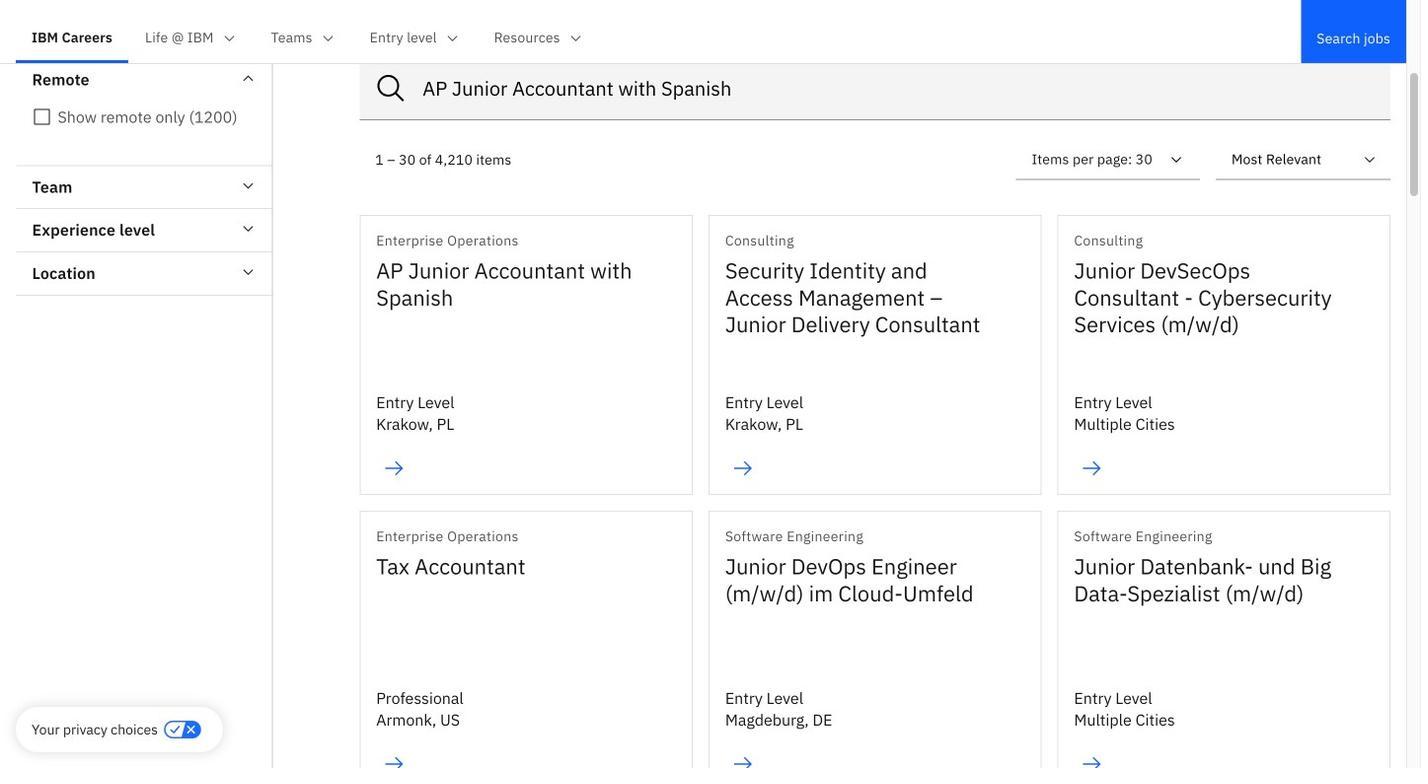 Task type: locate. For each thing, give the bounding box(es) containing it.
your privacy choices element
[[32, 719, 158, 741]]



Task type: vqa. For each thing, say whether or not it's contained in the screenshot.
Your privacy choices element
yes



